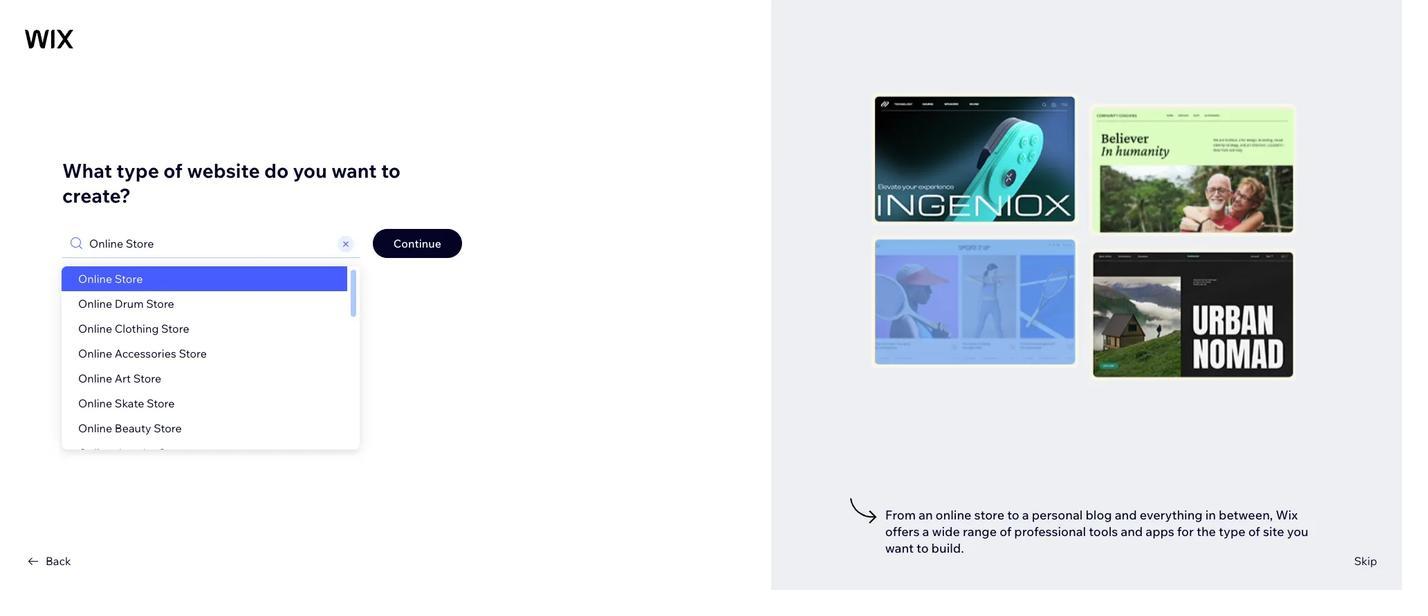 Task type: locate. For each thing, give the bounding box(es) containing it.
1 horizontal spatial you
[[1288, 524, 1309, 539]]

store right "skate"
[[147, 397, 175, 410]]

accessories
[[115, 347, 176, 361]]

store
[[975, 507, 1005, 523]]

the
[[1197, 524, 1217, 539]]

type up create?
[[116, 158, 159, 183]]

a
[[1023, 507, 1029, 523], [923, 524, 930, 539]]

online inside "online store" option
[[78, 272, 112, 286]]

online jewelry store
[[78, 446, 186, 460]]

type inside from an online store to a personal blog and everything in between, wix offers a wide range of professional tools and apps for the type of site you want to build.
[[1219, 524, 1246, 539]]

4 online from the top
[[78, 347, 112, 361]]

2 horizontal spatial of
[[1249, 524, 1261, 539]]

0 horizontal spatial of
[[164, 158, 183, 183]]

online left art
[[78, 372, 112, 385]]

0 vertical spatial a
[[1023, 507, 1029, 523]]

store right accessories
[[179, 347, 207, 361]]

store up drum
[[115, 272, 143, 286]]

skip
[[1355, 554, 1378, 568]]

an
[[919, 507, 933, 523]]

2 horizontal spatial to
[[1008, 507, 1020, 523]]

clothing
[[115, 322, 159, 336]]

0 horizontal spatial type
[[116, 158, 159, 183]]

and
[[1115, 507, 1137, 523], [1121, 524, 1143, 539]]

store right clothing on the bottom left
[[161, 322, 189, 336]]

3 online from the top
[[78, 322, 112, 336]]

online for online accessories store
[[78, 347, 112, 361]]

online left beauty
[[78, 421, 112, 435]]

of down between,
[[1249, 524, 1261, 539]]

type
[[116, 158, 159, 183], [1219, 524, 1246, 539]]

drum
[[115, 297, 144, 311]]

store right drum
[[146, 297, 174, 311]]

2 online from the top
[[78, 297, 112, 311]]

website
[[187, 158, 260, 183]]

1 horizontal spatial a
[[1023, 507, 1029, 523]]

0 vertical spatial type
[[116, 158, 159, 183]]

store for jewelry
[[158, 446, 186, 460]]

skip button
[[1355, 553, 1378, 569]]

7 online from the top
[[78, 421, 112, 435]]

8 online from the top
[[78, 446, 112, 460]]

to
[[381, 158, 401, 183], [1008, 507, 1020, 523], [917, 540, 929, 556]]

online accessories store
[[78, 347, 207, 361]]

online store option
[[62, 266, 347, 291]]

you
[[293, 158, 327, 183], [1288, 524, 1309, 539]]

0 horizontal spatial you
[[293, 158, 327, 183]]

of
[[164, 158, 183, 183], [1000, 524, 1012, 539], [1249, 524, 1261, 539]]

site
[[1264, 524, 1285, 539]]

1 vertical spatial a
[[923, 524, 930, 539]]

online down online drum store
[[78, 322, 112, 336]]

apps
[[1146, 524, 1175, 539]]

of left website
[[164, 158, 183, 183]]

wide
[[932, 524, 960, 539]]

range
[[963, 524, 997, 539]]

Search for your business or site type field
[[85, 230, 335, 257]]

online for online store
[[78, 272, 112, 286]]

0 horizontal spatial to
[[381, 158, 401, 183]]

store for drum
[[146, 297, 174, 311]]

from
[[886, 507, 916, 523]]

0 horizontal spatial want
[[332, 158, 377, 183]]

what type of website do you want to create?
[[62, 158, 401, 208]]

personal
[[1032, 507, 1083, 523]]

0 vertical spatial you
[[293, 158, 327, 183]]

1 horizontal spatial want
[[886, 540, 914, 556]]

6 online from the top
[[78, 397, 112, 410]]

type down between,
[[1219, 524, 1246, 539]]

5 online from the top
[[78, 372, 112, 385]]

online
[[936, 507, 972, 523]]

1 horizontal spatial type
[[1219, 524, 1246, 539]]

online for online beauty store
[[78, 421, 112, 435]]

want inside what type of website do you want to create?
[[332, 158, 377, 183]]

want
[[332, 158, 377, 183], [886, 540, 914, 556]]

and left apps
[[1121, 524, 1143, 539]]

online left "skate"
[[78, 397, 112, 410]]

store
[[115, 272, 143, 286], [146, 297, 174, 311], [161, 322, 189, 336], [179, 347, 207, 361], [133, 372, 161, 385], [147, 397, 175, 410], [154, 421, 182, 435], [158, 446, 186, 460]]

store for skate
[[147, 397, 175, 410]]

you right do
[[293, 158, 327, 183]]

and right "blog"
[[1115, 507, 1137, 523]]

store for clothing
[[161, 322, 189, 336]]

type inside what type of website do you want to create?
[[116, 158, 159, 183]]

you down wix
[[1288, 524, 1309, 539]]

0 vertical spatial want
[[332, 158, 377, 183]]

online for online skate store
[[78, 397, 112, 410]]

store right beauty
[[154, 421, 182, 435]]

for
[[1178, 524, 1194, 539]]

1 vertical spatial to
[[1008, 507, 1020, 523]]

create?
[[62, 183, 131, 208]]

online left jewelry
[[78, 446, 112, 460]]

store right jewelry
[[158, 446, 186, 460]]

what
[[62, 158, 112, 183]]

1 vertical spatial want
[[886, 540, 914, 556]]

online drum store
[[78, 297, 174, 311]]

store inside option
[[115, 272, 143, 286]]

list box
[[62, 266, 360, 466]]

online up online drum store
[[78, 272, 112, 286]]

online art store
[[78, 372, 161, 385]]

1 online from the top
[[78, 272, 112, 286]]

online down online store
[[78, 297, 112, 311]]

store right art
[[133, 372, 161, 385]]

online up online art store at the bottom left of the page
[[78, 347, 112, 361]]

1 vertical spatial you
[[1288, 524, 1309, 539]]

online
[[78, 272, 112, 286], [78, 297, 112, 311], [78, 322, 112, 336], [78, 347, 112, 361], [78, 372, 112, 385], [78, 397, 112, 410], [78, 421, 112, 435], [78, 446, 112, 460]]

you inside from an online store to a personal blog and everything in between, wix offers a wide range of professional tools and apps for the type of site you want to build.
[[1288, 524, 1309, 539]]

a up professional on the bottom right of page
[[1023, 507, 1029, 523]]

1 vertical spatial type
[[1219, 524, 1246, 539]]

from an online store to a personal blog and everything in between, wix offers a wide range of professional tools and apps for the type of site you want to build.
[[886, 507, 1309, 556]]

online for online drum store
[[78, 297, 112, 311]]

of down the store
[[1000, 524, 1012, 539]]

1 horizontal spatial to
[[917, 540, 929, 556]]

to inside what type of website do you want to create?
[[381, 158, 401, 183]]

a down an
[[923, 524, 930, 539]]

0 horizontal spatial a
[[923, 524, 930, 539]]

0 vertical spatial to
[[381, 158, 401, 183]]



Task type: describe. For each thing, give the bounding box(es) containing it.
professional
[[1015, 524, 1086, 539]]

in
[[1206, 507, 1216, 523]]

art
[[115, 372, 131, 385]]

continue button
[[373, 229, 462, 258]]

between,
[[1219, 507, 1273, 523]]

online clothing store
[[78, 322, 189, 336]]

online skate store
[[78, 397, 175, 410]]

back
[[46, 554, 71, 568]]

online for online jewelry store
[[78, 446, 112, 460]]

online beauty store
[[78, 421, 182, 435]]

blog
[[1086, 507, 1112, 523]]

2 vertical spatial to
[[917, 540, 929, 556]]

skate
[[115, 397, 144, 410]]

build.
[[932, 540, 964, 556]]

1 vertical spatial and
[[1121, 524, 1143, 539]]

offers
[[886, 524, 920, 539]]

store for accessories
[[179, 347, 207, 361]]

you inside what type of website do you want to create?
[[293, 158, 327, 183]]

online for online art store
[[78, 372, 112, 385]]

store for beauty
[[154, 421, 182, 435]]

tools
[[1089, 524, 1118, 539]]

back button
[[25, 553, 71, 569]]

online for online clothing store
[[78, 322, 112, 336]]

do
[[264, 158, 289, 183]]

online store
[[78, 272, 143, 286]]

store for art
[[133, 372, 161, 385]]

wix
[[1276, 507, 1298, 523]]

everything
[[1140, 507, 1203, 523]]

want inside from an online store to a personal blog and everything in between, wix offers a wide range of professional tools and apps for the type of site you want to build.
[[886, 540, 914, 556]]

continue
[[394, 237, 441, 250]]

1 horizontal spatial of
[[1000, 524, 1012, 539]]

list box containing online store
[[62, 266, 360, 466]]

beauty
[[115, 421, 151, 435]]

jewelry
[[115, 446, 156, 460]]

0 vertical spatial and
[[1115, 507, 1137, 523]]

of inside what type of website do you want to create?
[[164, 158, 183, 183]]



Task type: vqa. For each thing, say whether or not it's contained in the screenshot.
Cafe to the bottom
no



